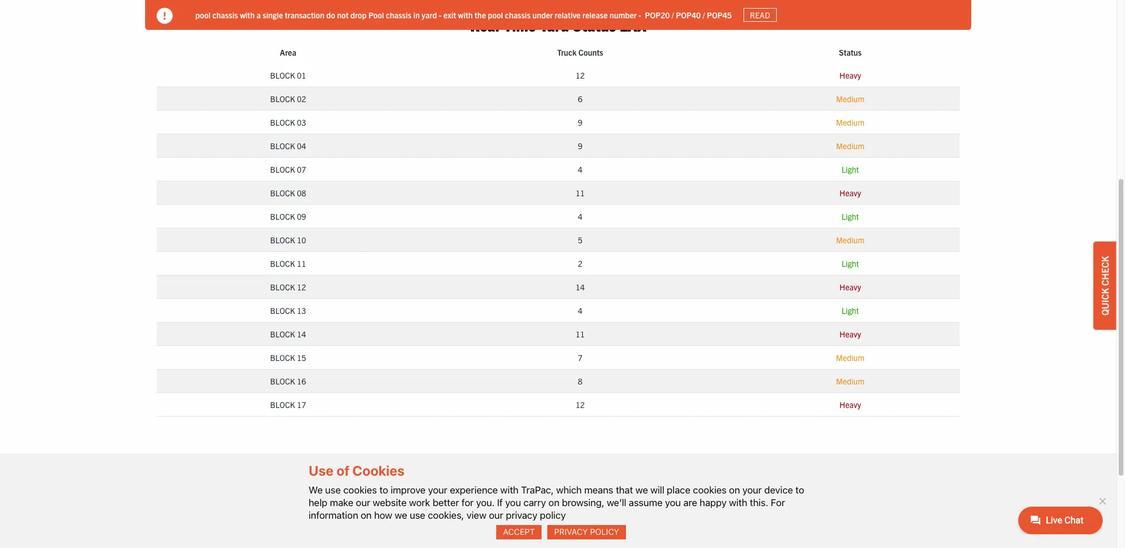 Task type: vqa. For each thing, say whether or not it's contained in the screenshot.


Task type: locate. For each thing, give the bounding box(es) containing it.
2 horizontal spatial on
[[730, 484, 741, 496]]

0 vertical spatial 12
[[576, 70, 585, 81]]

block left the '01'
[[270, 70, 295, 81]]

cookies
[[344, 484, 377, 496], [693, 484, 727, 496]]

browsing,
[[562, 497, 605, 509]]

12 up 13 on the left of page
[[297, 282, 306, 293]]

1 chassis from the left
[[213, 10, 239, 20]]

4
[[578, 164, 583, 175], [578, 212, 583, 222], [578, 306, 583, 316]]

0 horizontal spatial to
[[380, 484, 388, 496]]

08
[[297, 188, 306, 198]]

real-time yard status lax
[[470, 13, 647, 35]]

4 for block 09
[[578, 212, 583, 222]]

3 heavy from the top
[[840, 282, 862, 293]]

pool
[[196, 10, 211, 20], [489, 10, 504, 20]]

1 horizontal spatial our
[[489, 510, 504, 521]]

block for block 17
[[270, 400, 295, 410]]

on left how
[[361, 510, 372, 521]]

0 vertical spatial 4
[[578, 164, 583, 175]]

with left a
[[240, 10, 255, 20]]

2 4 from the top
[[578, 212, 583, 222]]

block left 02
[[270, 94, 295, 104]]

view
[[467, 510, 487, 521]]

your up the this.
[[743, 484, 762, 496]]

0 vertical spatial on
[[730, 484, 741, 496]]

1 horizontal spatial you
[[666, 497, 681, 509]]

chassis left 'under'
[[506, 10, 531, 20]]

medium for block 03
[[837, 117, 865, 128]]

9 block from the top
[[270, 259, 295, 269]]

you down place at the bottom of page
[[666, 497, 681, 509]]

2 medium from the top
[[837, 117, 865, 128]]

0 vertical spatial use
[[325, 484, 341, 496]]

on left the 'device'
[[730, 484, 741, 496]]

1 4 from the top
[[578, 164, 583, 175]]

3 block from the top
[[270, 117, 295, 128]]

harry
[[464, 508, 486, 519]]

block left 04
[[270, 141, 295, 151]]

1 horizontal spatial we
[[636, 484, 648, 496]]

2 heavy from the top
[[840, 188, 862, 198]]

block for block 03
[[270, 117, 295, 128]]

block left 09
[[270, 212, 295, 222]]

heavy
[[840, 70, 862, 81], [840, 188, 862, 198], [840, 282, 862, 293], [840, 329, 862, 340], [840, 400, 862, 410]]

16
[[297, 376, 306, 387]]

we up assume on the bottom right
[[636, 484, 648, 496]]

11 up 5
[[576, 188, 585, 198]]

0 horizontal spatial your
[[428, 484, 448, 496]]

5 block from the top
[[270, 164, 295, 175]]

block left 15
[[270, 353, 295, 363]]

if
[[497, 497, 503, 509]]

to up website
[[380, 484, 388, 496]]

2 vertical spatial 12
[[576, 400, 585, 410]]

2 horizontal spatial chassis
[[506, 10, 531, 20]]

2 cookies from the left
[[693, 484, 727, 496]]

block down block 11
[[270, 282, 295, 293]]

block 14
[[270, 329, 306, 340]]

3 medium from the top
[[837, 141, 865, 151]]

0 horizontal spatial cookies
[[344, 484, 377, 496]]

quick check link
[[1094, 242, 1117, 330]]

read link
[[744, 8, 778, 22]]

1 / from the left
[[672, 10, 675, 20]]

12 down truck counts
[[576, 70, 585, 81]]

heavy for block 12
[[840, 282, 862, 293]]

west
[[443, 508, 462, 519]]

privacy policy
[[555, 527, 620, 537]]

1 horizontal spatial /
[[703, 10, 706, 20]]

4 heavy from the top
[[840, 329, 862, 340]]

block
[[270, 70, 295, 81], [270, 94, 295, 104], [270, 117, 295, 128], [270, 141, 295, 151], [270, 164, 295, 175], [270, 188, 295, 198], [270, 212, 295, 222], [270, 235, 295, 245], [270, 259, 295, 269], [270, 282, 295, 293], [270, 306, 295, 316], [270, 329, 295, 340], [270, 353, 295, 363], [270, 376, 295, 387], [270, 400, 295, 410]]

5 medium from the top
[[837, 353, 865, 363]]

our right make
[[356, 497, 371, 509]]

cookies up happy
[[693, 484, 727, 496]]

use
[[309, 463, 334, 479]]

1 horizontal spatial status
[[840, 47, 862, 58]]

1 heavy from the top
[[840, 70, 862, 81]]

6 medium from the top
[[837, 376, 865, 387]]

1 vertical spatial 12
[[297, 282, 306, 293]]

footer containing 630 west harry bridges blvd
[[0, 461, 1117, 548]]

for
[[771, 497, 786, 509]]

with left the this.
[[730, 497, 748, 509]]

means
[[585, 484, 614, 496]]

a
[[257, 10, 261, 20]]

block 04
[[270, 141, 306, 151]]

4 block from the top
[[270, 141, 295, 151]]

0 vertical spatial our
[[356, 497, 371, 509]]

1 vertical spatial 11
[[297, 259, 306, 269]]

7 block from the top
[[270, 212, 295, 222]]

630
[[425, 508, 441, 519]]

11 for block 14
[[576, 329, 585, 340]]

14 block from the top
[[270, 376, 295, 387]]

10 block from the top
[[270, 282, 295, 293]]

0 horizontal spatial pool
[[196, 10, 211, 20]]

1 light from the top
[[842, 164, 860, 175]]

yard
[[540, 13, 569, 35]]

6 block from the top
[[270, 188, 295, 198]]

2
[[578, 259, 583, 269]]

accept link
[[497, 525, 542, 540]]

0 horizontal spatial we
[[395, 510, 408, 521]]

block 01
[[270, 70, 306, 81]]

your up better
[[428, 484, 448, 496]]

11 down the 10
[[297, 259, 306, 269]]

bridges
[[488, 508, 519, 519]]

1 horizontal spatial cookies
[[693, 484, 727, 496]]

5 heavy from the top
[[840, 400, 862, 410]]

help
[[309, 497, 328, 509]]

1 your from the left
[[428, 484, 448, 496]]

pool right 'solid' icon
[[196, 10, 211, 20]]

our
[[356, 497, 371, 509], [489, 510, 504, 521]]

medium for block 15
[[837, 353, 865, 363]]

11
[[576, 188, 585, 198], [297, 259, 306, 269], [576, 329, 585, 340]]

14 down 2
[[576, 282, 585, 293]]

/ left pop40
[[672, 10, 675, 20]]

1 horizontal spatial to
[[796, 484, 805, 496]]

2 vertical spatial 4
[[578, 306, 583, 316]]

1 9 from the top
[[578, 117, 583, 128]]

to right the 'device'
[[796, 484, 805, 496]]

we down website
[[395, 510, 408, 521]]

use down work
[[410, 510, 426, 521]]

0 vertical spatial we
[[636, 484, 648, 496]]

- left exit
[[439, 10, 442, 20]]

11 up the 7
[[576, 329, 585, 340]]

yard
[[422, 10, 438, 20]]

block down block 10
[[270, 259, 295, 269]]

block up block 15
[[270, 329, 295, 340]]

3 light from the top
[[842, 259, 860, 269]]

1 vertical spatial status
[[840, 47, 862, 58]]

0 horizontal spatial -
[[439, 10, 442, 20]]

on up policy
[[549, 497, 560, 509]]

- right number
[[639, 10, 642, 20]]

2 to from the left
[[796, 484, 805, 496]]

block for block 01
[[270, 70, 295, 81]]

12 down 8
[[576, 400, 585, 410]]

-
[[439, 10, 442, 20], [639, 10, 642, 20]]

4 for block 13
[[578, 306, 583, 316]]

1 vertical spatial 14
[[297, 329, 306, 340]]

status
[[573, 13, 617, 35], [840, 47, 862, 58]]

block 13
[[270, 306, 306, 316]]

block for block 13
[[270, 306, 295, 316]]

block for block 16
[[270, 376, 295, 387]]

policy
[[590, 527, 620, 537]]

how
[[374, 510, 393, 521]]

solid image
[[157, 8, 173, 24]]

heavy for block 08
[[840, 188, 862, 198]]

1 horizontal spatial your
[[743, 484, 762, 496]]

block left 03
[[270, 117, 295, 128]]

carry
[[524, 497, 546, 509]]

04
[[297, 141, 306, 151]]

use up make
[[325, 484, 341, 496]]

quick check
[[1100, 256, 1112, 315]]

1 horizontal spatial use
[[410, 510, 426, 521]]

we
[[636, 484, 648, 496], [395, 510, 408, 521]]

under
[[533, 10, 554, 20]]

block for block 02
[[270, 94, 295, 104]]

website
[[373, 497, 407, 509]]

are
[[684, 497, 698, 509]]

2 9 from the top
[[578, 141, 583, 151]]

1 vertical spatial 4
[[578, 212, 583, 222]]

0 horizontal spatial chassis
[[213, 10, 239, 20]]

pool right the
[[489, 10, 504, 20]]

our down if
[[489, 510, 504, 521]]

2 you from the left
[[666, 497, 681, 509]]

on
[[730, 484, 741, 496], [549, 497, 560, 509], [361, 510, 372, 521]]

0 horizontal spatial /
[[672, 10, 675, 20]]

0 vertical spatial 9
[[578, 117, 583, 128]]

exit
[[444, 10, 457, 20]]

4 medium from the top
[[837, 235, 865, 245]]

14 down 13 on the left of page
[[297, 329, 306, 340]]

1 horizontal spatial chassis
[[386, 10, 412, 20]]

block left "16"
[[270, 376, 295, 387]]

your
[[428, 484, 448, 496], [743, 484, 762, 496]]

2 block from the top
[[270, 94, 295, 104]]

8 block from the top
[[270, 235, 295, 245]]

4 light from the top
[[842, 306, 860, 316]]

real-
[[470, 13, 504, 35]]

1 horizontal spatial pool
[[489, 10, 504, 20]]

block left 17
[[270, 400, 295, 410]]

which
[[557, 484, 582, 496]]

10
[[297, 235, 306, 245]]

11 block from the top
[[270, 306, 295, 316]]

2 vertical spatial 11
[[576, 329, 585, 340]]

with
[[240, 10, 255, 20], [459, 10, 473, 20], [501, 484, 519, 496], [730, 497, 748, 509]]

1 medium from the top
[[837, 94, 865, 104]]

medium
[[837, 94, 865, 104], [837, 117, 865, 128], [837, 141, 865, 151], [837, 235, 865, 245], [837, 353, 865, 363], [837, 376, 865, 387]]

1 horizontal spatial on
[[549, 497, 560, 509]]

2 vertical spatial on
[[361, 510, 372, 521]]

we
[[309, 484, 323, 496]]

0 vertical spatial status
[[573, 13, 617, 35]]

chassis left in
[[386, 10, 412, 20]]

you
[[506, 497, 521, 509], [666, 497, 681, 509]]

12 block from the top
[[270, 329, 295, 340]]

1 horizontal spatial -
[[639, 10, 642, 20]]

147
[[472, 523, 488, 534]]

you right if
[[506, 497, 521, 509]]

no image
[[1097, 495, 1109, 507]]

11 for block 08
[[576, 188, 585, 198]]

footer
[[0, 461, 1117, 548]]

block 07
[[270, 164, 306, 175]]

15 block from the top
[[270, 400, 295, 410]]

12 for block 17
[[576, 400, 585, 410]]

cookies up make
[[344, 484, 377, 496]]

berths
[[425, 523, 451, 534]]

light for block 11
[[842, 259, 860, 269]]

1 vertical spatial 9
[[578, 141, 583, 151]]

block left 07
[[270, 164, 295, 175]]

/ left pop45
[[703, 10, 706, 20]]

13
[[297, 306, 306, 316]]

3 4 from the top
[[578, 306, 583, 316]]

0 horizontal spatial you
[[506, 497, 521, 509]]

block for block 10
[[270, 235, 295, 245]]

block for block 14
[[270, 329, 295, 340]]

0 vertical spatial 11
[[576, 188, 585, 198]]

quick
[[1100, 288, 1112, 315]]

block left 13 on the left of page
[[270, 306, 295, 316]]

privacy
[[506, 510, 538, 521]]

with left the
[[459, 10, 473, 20]]

release
[[583, 10, 608, 20]]

13 block from the top
[[270, 353, 295, 363]]

we'll
[[607, 497, 627, 509]]

cookies
[[353, 463, 405, 479]]

1 horizontal spatial 14
[[576, 282, 585, 293]]

not
[[338, 10, 349, 20]]

block left 08
[[270, 188, 295, 198]]

12
[[576, 70, 585, 81], [297, 282, 306, 293], [576, 400, 585, 410]]

light
[[842, 164, 860, 175], [842, 212, 860, 222], [842, 259, 860, 269], [842, 306, 860, 316]]

in
[[414, 10, 420, 20]]

1 vertical spatial we
[[395, 510, 408, 521]]

2 light from the top
[[842, 212, 860, 222]]

0 horizontal spatial status
[[573, 13, 617, 35]]

0 horizontal spatial our
[[356, 497, 371, 509]]

0 horizontal spatial on
[[361, 510, 372, 521]]

1 block from the top
[[270, 70, 295, 81]]

to
[[380, 484, 388, 496], [796, 484, 805, 496]]

0 horizontal spatial use
[[325, 484, 341, 496]]

block left the 10
[[270, 235, 295, 245]]

you.
[[476, 497, 495, 509]]

block 10
[[270, 235, 306, 245]]

chassis left a
[[213, 10, 239, 20]]



Task type: describe. For each thing, give the bounding box(es) containing it.
3 chassis from the left
[[506, 10, 531, 20]]

1 - from the left
[[439, 10, 442, 20]]

policy
[[540, 510, 566, 521]]

9 for block 03
[[578, 117, 583, 128]]

1 vertical spatial our
[[489, 510, 504, 521]]

block 12
[[270, 282, 306, 293]]

pop40
[[677, 10, 702, 20]]

block for block 08
[[270, 188, 295, 198]]

information
[[309, 510, 358, 521]]

block 16
[[270, 376, 306, 387]]

1 to from the left
[[380, 484, 388, 496]]

block 03
[[270, 117, 306, 128]]

that
[[616, 484, 633, 496]]

do
[[327, 10, 336, 20]]

4 for block 07
[[578, 164, 583, 175]]

will
[[651, 484, 665, 496]]

single
[[263, 10, 284, 20]]

heavy for block 17
[[840, 400, 862, 410]]

blvd
[[521, 508, 538, 519]]

place
[[667, 484, 691, 496]]

medium for block 02
[[837, 94, 865, 104]]

block for block 04
[[270, 141, 295, 151]]

2 chassis from the left
[[386, 10, 412, 20]]

use of cookies we use cookies to improve your experience with trapac, which means that we will place cookies on your device to help make our website work better for you. if you carry on browsing, we'll assume you are happy with this. for information on how we use cookies, view our privacy policy
[[309, 463, 805, 521]]

check
[[1100, 256, 1112, 286]]

630 west harry bridges blvd berths 136-147
[[425, 508, 538, 534]]

1 vertical spatial on
[[549, 497, 560, 509]]

17
[[297, 400, 306, 410]]

heavy for block 01
[[840, 70, 862, 81]]

time
[[504, 13, 536, 35]]

block 17
[[270, 400, 306, 410]]

better
[[433, 497, 459, 509]]

light for block 07
[[842, 164, 860, 175]]

heavy for block 14
[[840, 329, 862, 340]]

happy
[[700, 497, 727, 509]]

2 / from the left
[[703, 10, 706, 20]]

01
[[297, 70, 306, 81]]

assume
[[629, 497, 663, 509]]

pop20
[[646, 10, 671, 20]]

1 you from the left
[[506, 497, 521, 509]]

for
[[462, 497, 474, 509]]

2 pool from the left
[[489, 10, 504, 20]]

improve
[[391, 484, 426, 496]]

6
[[578, 94, 583, 104]]

7
[[578, 353, 583, 363]]

2 - from the left
[[639, 10, 642, 20]]

12 for block 01
[[576, 70, 585, 81]]

trapac,
[[521, 484, 554, 496]]

of
[[337, 463, 350, 479]]

privacy
[[555, 527, 588, 537]]

5
[[578, 235, 583, 245]]

03
[[297, 117, 306, 128]]

number
[[610, 10, 637, 20]]

cookies,
[[428, 510, 464, 521]]

with up if
[[501, 484, 519, 496]]

0 horizontal spatial 14
[[297, 329, 306, 340]]

9 for block 04
[[578, 141, 583, 151]]

block for block 07
[[270, 164, 295, 175]]

make
[[330, 497, 354, 509]]

lax
[[620, 13, 647, 35]]

2 your from the left
[[743, 484, 762, 496]]

0 vertical spatial 14
[[576, 282, 585, 293]]

block 11
[[270, 259, 306, 269]]

block 08
[[270, 188, 306, 198]]

experience
[[450, 484, 498, 496]]

this.
[[750, 497, 769, 509]]

1 cookies from the left
[[344, 484, 377, 496]]

read
[[751, 10, 771, 20]]

block for block 11
[[270, 259, 295, 269]]

device
[[765, 484, 794, 496]]

medium for block 10
[[837, 235, 865, 245]]

1 pool from the left
[[196, 10, 211, 20]]

medium for block 16
[[837, 376, 865, 387]]

02
[[297, 94, 306, 104]]

truck counts
[[558, 47, 604, 58]]

block 15
[[270, 353, 306, 363]]

09
[[297, 212, 306, 222]]

counts
[[579, 47, 604, 58]]

block 02
[[270, 94, 306, 104]]

relative
[[555, 10, 581, 20]]

accept
[[503, 527, 535, 537]]

area
[[280, 47, 297, 58]]

block for block 09
[[270, 212, 295, 222]]

pool
[[369, 10, 385, 20]]

light for block 13
[[842, 306, 860, 316]]

medium for block 04
[[837, 141, 865, 151]]

work
[[409, 497, 431, 509]]

block for block 15
[[270, 353, 295, 363]]

block 09
[[270, 212, 306, 222]]

pop45
[[708, 10, 733, 20]]

privacy policy link
[[548, 525, 626, 540]]

pool chassis with a single transaction  do not drop pool chassis in yard -  exit with the pool chassis under relative release number -  pop20 / pop40 / pop45
[[196, 10, 733, 20]]

block for block 12
[[270, 282, 295, 293]]

15
[[297, 353, 306, 363]]

light for block 09
[[842, 212, 860, 222]]

1 vertical spatial use
[[410, 510, 426, 521]]

8
[[578, 376, 583, 387]]

07
[[297, 164, 306, 175]]



